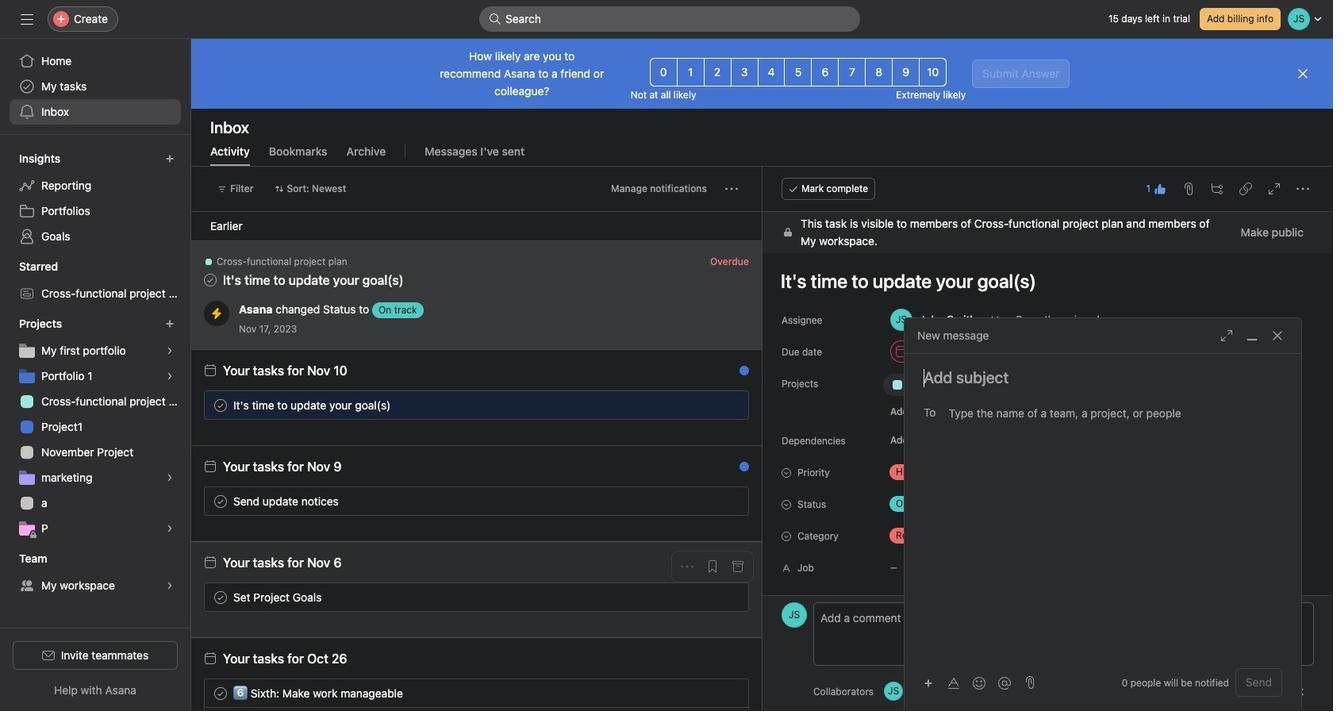 Task type: vqa. For each thing, say whether or not it's contained in the screenshot.
progress
no



Task type: locate. For each thing, give the bounding box(es) containing it.
1 archive notification image from the top
[[732, 368, 744, 381]]

1 mark complete checkbox from the top
[[211, 396, 230, 415]]

projects element
[[0, 310, 190, 544]]

1 vertical spatial archive notification image
[[732, 560, 744, 573]]

archive notification image down 0 comments image
[[732, 464, 744, 477]]

1 like. you liked this task image left 0 comments image
[[699, 399, 712, 412]]

1 like. you liked this task image
[[1154, 183, 1167, 195], [699, 399, 712, 412]]

1 like. you liked this task image left attachments: add a file to this task, it's time to update your goal(s) icon
[[1154, 183, 1167, 195]]

option group
[[650, 58, 947, 87]]

Mark complete checkbox
[[211, 396, 230, 415], [211, 588, 230, 607]]

0 vertical spatial 1 like. you liked this task image
[[1154, 183, 1167, 195]]

1 vertical spatial mark complete checkbox
[[211, 684, 230, 703]]

1 vertical spatial 1 like. you liked this task image
[[699, 399, 712, 412]]

archive notification image
[[732, 368, 744, 381], [732, 560, 744, 573]]

1 vertical spatial mark complete checkbox
[[211, 588, 230, 607]]

main content
[[763, 212, 1333, 711]]

0 vertical spatial mark complete checkbox
[[211, 396, 230, 415]]

mark complete checkbox down your tasks for nov 9, task element
[[211, 492, 230, 511]]

dialog
[[905, 318, 1302, 711]]

0 comments image
[[725, 399, 737, 412]]

list box
[[479, 6, 860, 32]]

insert an object image
[[924, 678, 933, 688]]

remove assignee image
[[990, 315, 1000, 325]]

1 vertical spatial archive notification image
[[732, 464, 744, 477]]

None radio
[[650, 58, 678, 87], [704, 58, 731, 87], [731, 58, 758, 87], [758, 58, 785, 87], [812, 58, 839, 87], [838, 58, 866, 87], [919, 58, 947, 87], [650, 58, 678, 87], [704, 58, 731, 87], [731, 58, 758, 87], [758, 58, 785, 87], [812, 58, 839, 87], [838, 58, 866, 87], [919, 58, 947, 87]]

2 mark complete checkbox from the top
[[211, 684, 230, 703]]

sort: newest image
[[274, 184, 284, 194]]

0 vertical spatial mark complete checkbox
[[211, 492, 230, 511]]

more actions image
[[681, 560, 694, 573]]

clear due date image
[[1067, 347, 1077, 356]]

hide sidebar image
[[21, 13, 33, 25]]

mark complete checkbox down your tasks for nov 10, task element
[[211, 396, 230, 415]]

2 archive notification image from the top
[[732, 560, 744, 573]]

teams element
[[0, 544, 190, 602]]

1 mark complete image from the top
[[211, 396, 230, 415]]

2 mark complete image from the top
[[211, 588, 230, 607]]

your tasks for nov 9, task element
[[223, 460, 342, 474]]

archive notification image up 0 comments image
[[732, 368, 744, 381]]

1 horizontal spatial 1 like. you liked this task image
[[1154, 183, 1167, 195]]

close image
[[1272, 329, 1284, 342]]

0 vertical spatial mark complete image
[[211, 396, 230, 415]]

expand popout to full screen image
[[1221, 329, 1233, 342]]

mark complete image
[[211, 396, 230, 415], [211, 588, 230, 607], [211, 684, 230, 703]]

mark complete image for 2nd mark complete checkbox from the bottom of the page
[[211, 396, 230, 415]]

mark complete checkbox down "your tasks for oct 26, task" element at the bottom left of the page
[[211, 684, 230, 703]]

archive notification image right add to bookmarks image on the right
[[732, 260, 744, 272]]

Mark complete checkbox
[[211, 492, 230, 511], [211, 684, 230, 703]]

mark complete checkbox down your tasks for nov 6, task element
[[211, 588, 230, 607]]

attachments: add a file to this task, it's time to update your goal(s) image
[[1183, 183, 1195, 195]]

mark complete image down your tasks for nov 6, task element
[[211, 588, 230, 607]]

mark complete image down "your tasks for oct 26, task" element at the bottom left of the page
[[211, 684, 230, 703]]

full screen image
[[1268, 183, 1281, 195]]

your tasks for oct 26, task element
[[223, 652, 347, 666]]

emoji image
[[973, 677, 986, 689]]

your tasks for nov 6, task element
[[223, 556, 342, 570]]

None radio
[[677, 58, 705, 87], [785, 58, 812, 87], [865, 58, 893, 87], [892, 58, 920, 87], [677, 58, 705, 87], [785, 58, 812, 87], [865, 58, 893, 87], [892, 58, 920, 87]]

2 archive notification image from the top
[[732, 464, 744, 477]]

0 vertical spatial archive notification image
[[732, 260, 744, 272]]

mark complete image down your tasks for nov 10, task element
[[211, 396, 230, 415]]

archive notification image
[[732, 260, 744, 272], [732, 464, 744, 477]]

add to bookmarks image
[[706, 260, 719, 272]]

0 horizontal spatial 1 like. you liked this task image
[[699, 399, 712, 412]]

2 vertical spatial mark complete image
[[211, 684, 230, 703]]

archive notification image right add to bookmarks icon
[[732, 560, 744, 573]]

toolbar
[[918, 671, 1019, 694]]

0 vertical spatial archive notification image
[[732, 368, 744, 381]]

copy task link image
[[1240, 183, 1252, 195]]

insights element
[[0, 144, 190, 252]]

1 vertical spatial mark complete image
[[211, 588, 230, 607]]



Task type: describe. For each thing, give the bounding box(es) containing it.
global element
[[0, 39, 190, 134]]

mark complete image
[[211, 492, 230, 511]]

add or remove collaborators image
[[957, 687, 967, 696]]

— text field
[[883, 553, 1314, 582]]

open user profile image
[[782, 602, 807, 628]]

Type the name of a team, a project, or people text field
[[949, 403, 1274, 422]]

minimize image
[[1246, 329, 1259, 342]]

at mention image
[[998, 677, 1011, 689]]

your tasks for nov 10, task element
[[223, 364, 347, 378]]

dismiss image
[[1297, 67, 1310, 80]]

3 mark complete image from the top
[[211, 684, 230, 703]]

mark complete image for first mark complete checkbox from the bottom
[[211, 588, 230, 607]]

add or remove collaborators image
[[884, 682, 903, 701]]

starred element
[[0, 252, 190, 310]]

add to bookmarks image
[[706, 560, 719, 573]]

1 mark complete checkbox from the top
[[211, 492, 230, 511]]

2 mark complete checkbox from the top
[[211, 588, 230, 607]]

it's time to update your goal(s) dialog
[[763, 167, 1333, 711]]

archive notification image for mark complete image for 2nd mark complete checkbox from the bottom of the page
[[732, 368, 744, 381]]

more actions for this task image
[[1297, 183, 1310, 195]]

Add subject text field
[[905, 367, 1302, 389]]

more actions image
[[725, 183, 738, 195]]

formatting image
[[948, 677, 960, 689]]

prominent image
[[489, 13, 502, 25]]

1 archive notification image from the top
[[732, 260, 744, 272]]

archive notification image for first mark complete checkbox from the bottom's mark complete image
[[732, 560, 744, 573]]

add subtask image
[[1211, 183, 1224, 195]]

Task Name text field
[[771, 263, 1314, 299]]



